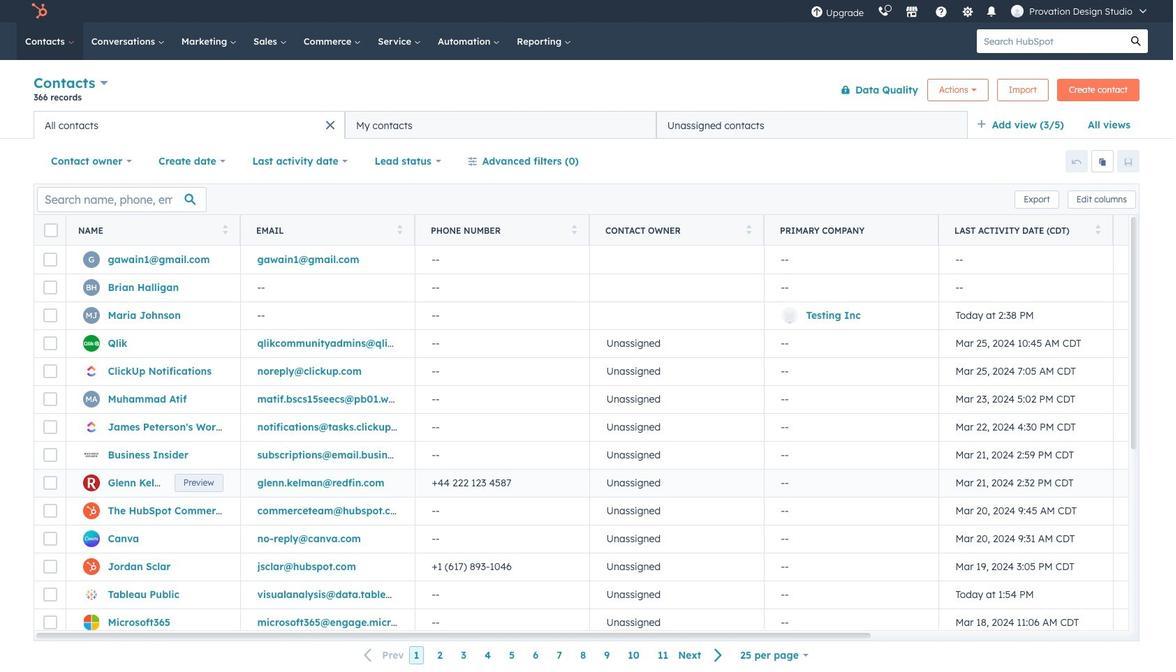 Task type: describe. For each thing, give the bounding box(es) containing it.
1 press to sort. image from the left
[[222, 225, 228, 234]]

5 press to sort. element from the left
[[1095, 225, 1101, 236]]

1 press to sort. element from the left
[[222, 225, 228, 236]]

2 press to sort. image from the left
[[397, 225, 402, 234]]

2 press to sort. element from the left
[[397, 225, 402, 236]]

5 press to sort. image from the left
[[1095, 225, 1101, 234]]



Task type: locate. For each thing, give the bounding box(es) containing it.
Search HubSpot search field
[[977, 29, 1124, 53]]

banner
[[34, 72, 1140, 111]]

3 press to sort. element from the left
[[572, 225, 577, 236]]

column header
[[764, 215, 939, 246]]

menu
[[804, 0, 1157, 22]]

3 press to sort. image from the left
[[572, 225, 577, 234]]

press to sort. element
[[222, 225, 228, 236], [397, 225, 402, 236], [572, 225, 577, 236], [746, 225, 751, 236], [1095, 225, 1101, 236]]

4 press to sort. element from the left
[[746, 225, 751, 236]]

4 press to sort. image from the left
[[746, 225, 751, 234]]

press to sort. image
[[222, 225, 228, 234], [397, 225, 402, 234], [572, 225, 577, 234], [746, 225, 751, 234], [1095, 225, 1101, 234]]

james peterson image
[[1011, 5, 1024, 17]]

pagination navigation
[[356, 647, 731, 665]]

marketplaces image
[[906, 6, 918, 19]]

Search name, phone, email addresses, or company search field
[[37, 187, 207, 212]]



Task type: vqa. For each thing, say whether or not it's contained in the screenshot.
third Press to sort. element
yes



